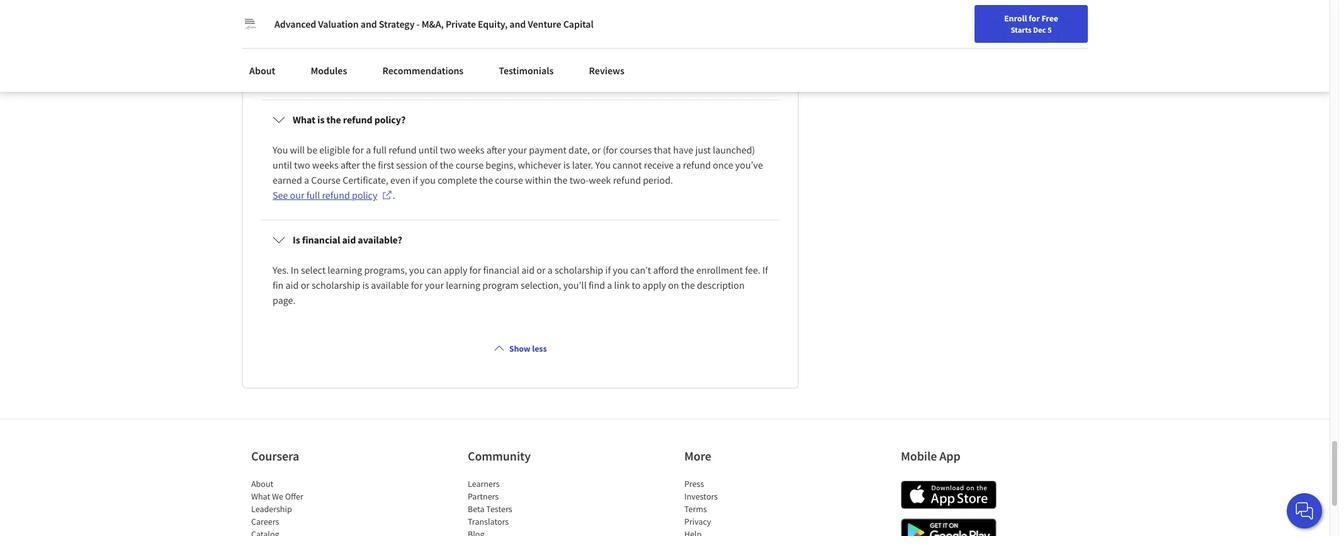 Task type: vqa. For each thing, say whether or not it's contained in the screenshot.
bottommost the •
no



Task type: describe. For each thing, give the bounding box(es) containing it.
2 vertical spatial certificate
[[316, 54, 360, 66]]

venture
[[528, 18, 561, 30]]

the left two-
[[554, 174, 568, 187]]

upon
[[699, 24, 722, 36]]

terms link
[[685, 504, 707, 515]]

your up want
[[550, 39, 569, 51]]

m&a,
[[422, 18, 444, 30]]

fee.
[[745, 264, 761, 277]]

chat with us image
[[1295, 501, 1315, 521]]

(for
[[603, 144, 618, 156]]

leadership
[[251, 504, 292, 515]]

for inside "when you purchase a certificate you get access to all course materials, including graded assignments. upon completing the course, your electronic certificate will be added to your accomplishments page - from there, you can print your certificate or add it to your linkedin profile.  if you only want to read and view the course content, you can audit the course for free."
[[343, 69, 354, 81]]

course up complete at the top left
[[456, 159, 484, 172]]

have
[[673, 144, 694, 156]]

audit
[[273, 69, 295, 81]]

add
[[373, 54, 389, 66]]

2 horizontal spatial certificate
[[436, 39, 479, 51]]

2 vertical spatial aid
[[286, 279, 299, 292]]

capital
[[563, 18, 594, 30]]

fin
[[273, 279, 284, 292]]

0 horizontal spatial after
[[341, 159, 360, 172]]

refund up session
[[389, 144, 417, 156]]

financial inside yes. in select learning programs, you can apply for financial aid or a scholarship if you can't afford the enrollment fee. if fin aid or scholarship is available for your learning program selection, you'll find a link to apply on the description page.
[[483, 264, 520, 277]]

programs,
[[364, 264, 407, 277]]

learners
[[468, 479, 500, 490]]

read
[[582, 54, 601, 66]]

list for community
[[468, 478, 575, 537]]

a down the have
[[676, 159, 681, 172]]

week
[[589, 174, 611, 187]]

1 horizontal spatial until
[[419, 144, 438, 156]]

eligible
[[319, 144, 350, 156]]

0 horizontal spatial weeks
[[312, 159, 339, 172]]

afford
[[653, 264, 679, 277]]

1 horizontal spatial apply
[[643, 279, 666, 292]]

about for about what we offer leadership careers
[[251, 479, 273, 490]]

access
[[442, 24, 470, 36]]

a up the "our"
[[304, 174, 309, 187]]

mobile app
[[901, 449, 961, 464]]

electronic
[[392, 39, 434, 51]]

what inside the about what we offer leadership careers
[[251, 491, 270, 503]]

dec
[[1033, 25, 1046, 35]]

coursera
[[251, 449, 299, 464]]

first
[[378, 159, 394, 172]]

investors
[[685, 491, 718, 503]]

- inside "when you purchase a certificate you get access to all course materials, including graded assignments. upon completing the course, your electronic certificate will be added to your accomplishments page - from there, you can print your certificate or add it to your linkedin profile.  if you only want to read and view the course content, you can audit the course for free."
[[671, 39, 674, 51]]

your inside yes. in select learning programs, you can apply for financial aid or a scholarship if you can't afford the enrollment fee. if fin aid or scholarship is available for your learning program selection, you'll find a link to apply on the description page.
[[425, 279, 444, 292]]

the right audit
[[297, 69, 311, 81]]

the inside dropdown button
[[327, 114, 341, 126]]

course down begins,
[[495, 174, 523, 187]]

you right programs,
[[409, 264, 425, 277]]

testimonials link
[[491, 57, 561, 84]]

course,
[[338, 39, 369, 51]]

you up completing
[[299, 24, 314, 36]]

1 horizontal spatial you
[[595, 159, 611, 172]]

0 horizontal spatial scholarship
[[312, 279, 360, 292]]

is financial aid available?
[[293, 234, 402, 246]]

1 horizontal spatial two
[[440, 144, 456, 156]]

your down completing
[[295, 54, 314, 66]]

modules link
[[303, 57, 355, 84]]

about link for modules
[[242, 57, 283, 84]]

when
[[273, 24, 297, 36]]

you'll
[[563, 279, 587, 292]]

1 horizontal spatial after
[[487, 144, 506, 156]]

find your new career
[[980, 14, 1059, 26]]

you right the "content,"
[[726, 54, 742, 66]]

starts
[[1011, 25, 1032, 35]]

1 vertical spatial learning
[[446, 279, 481, 292]]

course
[[311, 174, 341, 187]]

is
[[293, 234, 300, 246]]

all
[[482, 24, 493, 36]]

testimonials
[[499, 64, 554, 77]]

accomplishments
[[571, 39, 646, 51]]

0 vertical spatial learning
[[328, 264, 362, 277]]

want
[[548, 54, 570, 66]]

see
[[273, 189, 288, 202]]

your down electronic
[[409, 54, 429, 66]]

0 horizontal spatial until
[[273, 159, 292, 172]]

show
[[509, 343, 531, 355]]

0 vertical spatial -
[[417, 18, 420, 30]]

page.
[[273, 294, 296, 307]]

for right available
[[411, 279, 423, 292]]

0 vertical spatial certificate
[[364, 24, 407, 36]]

can inside yes. in select learning programs, you can apply for financial aid or a scholarship if you can't afford the enrollment fee. if fin aid or scholarship is available for your learning program selection, you'll find a link to apply on the description page.
[[427, 264, 442, 277]]

we
[[272, 491, 283, 503]]

it
[[391, 54, 397, 66]]

will inside "when you purchase a certificate you get access to all course materials, including graded assignments. upon completing the course, your electronic certificate will be added to your accomplishments page - from there, you can print your certificate or add it to your linkedin profile.  if you only want to read and view the course content, you can audit the course for free."
[[481, 39, 496, 51]]

available
[[371, 279, 409, 292]]

the down page at the top
[[643, 54, 657, 66]]

if inside you will be eligible for a full refund until two weeks after your payment date, or (for courses that have just launched) until two weeks after the first session of the course begins, whichever is later. you cannot receive a refund once you've earned a course certificate, even if you complete the course within the two-week refund period.
[[413, 174, 418, 187]]

recommendations link
[[375, 57, 471, 84]]

for down is financial aid available? dropdown button
[[469, 264, 481, 277]]

about what we offer leadership careers
[[251, 479, 303, 528]]

courses
[[620, 144, 652, 156]]

leadership link
[[251, 504, 292, 515]]

find
[[980, 14, 997, 26]]

about for about
[[249, 64, 275, 77]]

print
[[273, 54, 293, 66]]

your up "add"
[[371, 39, 390, 51]]

of
[[429, 159, 438, 172]]

a inside "when you purchase a certificate you get access to all course materials, including graded assignments. upon completing the course, your electronic certificate will be added to your accomplishments page - from there, you can print your certificate or add it to your linkedin profile.  if you only want to read and view the course content, you can audit the course for free."
[[357, 24, 362, 36]]

0 horizontal spatial you
[[273, 144, 288, 156]]

refund down cannot
[[613, 174, 641, 187]]

purchase
[[316, 24, 355, 36]]

private
[[446, 18, 476, 30]]

press
[[685, 479, 704, 490]]

find your new career link
[[974, 13, 1066, 28]]

course down from
[[659, 54, 687, 66]]

investors link
[[685, 491, 718, 503]]

course left free.
[[313, 69, 341, 81]]

earned
[[273, 174, 302, 187]]

list for more
[[685, 478, 792, 537]]

profile.
[[469, 54, 499, 66]]

your inside you will be eligible for a full refund until two weeks after your payment date, or (for courses that have just launched) until two weeks after the first session of the course begins, whichever is later. you cannot receive a refund once you've earned a course certificate, even if you complete the course within the two-week refund period.
[[508, 144, 527, 156]]

modules
[[311, 64, 347, 77]]

privacy link
[[685, 517, 711, 528]]

or down 'select'
[[301, 279, 310, 292]]

from
[[676, 39, 696, 51]]

there,
[[698, 39, 723, 51]]

you've
[[735, 159, 763, 172]]

just
[[696, 144, 711, 156]]

2 horizontal spatial aid
[[522, 264, 535, 277]]

that
[[654, 144, 671, 156]]

or inside "when you purchase a certificate you get access to all course materials, including graded assignments. upon completing the course, your electronic certificate will be added to your accomplishments page - from there, you can print your certificate or add it to your linkedin profile.  if you only want to read and view the course content, you can audit the course for free."
[[362, 54, 371, 66]]

payment
[[529, 144, 567, 156]]

two-
[[570, 174, 589, 187]]

what inside dropdown button
[[293, 114, 316, 126]]

1 horizontal spatial weeks
[[458, 144, 485, 156]]



Task type: locate. For each thing, give the bounding box(es) containing it.
0 horizontal spatial and
[[361, 18, 377, 30]]

is inside yes. in select learning programs, you can apply for financial aid or a scholarship if you can't afford the enrollment fee. if fin aid or scholarship is available for your learning program selection, you'll find a link to apply on the description page.
[[362, 279, 369, 292]]

2 list from the left
[[468, 478, 575, 537]]

0 vertical spatial about
[[249, 64, 275, 77]]

and up added
[[510, 18, 526, 30]]

find
[[589, 279, 605, 292]]

refund inside see our full refund policy link
[[322, 189, 350, 202]]

more
[[685, 449, 712, 464]]

0 horizontal spatial list item
[[251, 529, 358, 537]]

what
[[293, 114, 316, 126], [251, 491, 270, 503]]

certificate
[[364, 24, 407, 36], [436, 39, 479, 51], [316, 54, 360, 66]]

translators
[[468, 517, 509, 528]]

enroll
[[1004, 13, 1027, 24]]

0 horizontal spatial apply
[[444, 264, 467, 277]]

opens in a new tab image
[[383, 190, 393, 200]]

valuation
[[318, 18, 359, 30]]

or up selection,
[[537, 264, 546, 277]]

- left m&a,
[[417, 18, 420, 30]]

what is the refund policy? button
[[263, 102, 779, 137]]

1 horizontal spatial list
[[468, 478, 575, 537]]

beta
[[468, 504, 485, 515]]

to left all
[[472, 24, 480, 36]]

0 vertical spatial after
[[487, 144, 506, 156]]

if inside "when you purchase a certificate you get access to all course materials, including graded assignments. upon completing the course, your electronic certificate will be added to your accomplishments page - from there, you can print your certificate or add it to your linkedin profile.  if you only want to read and view the course content, you can audit the course for free."
[[503, 54, 509, 66]]

including
[[569, 24, 608, 36]]

0 horizontal spatial aid
[[286, 279, 299, 292]]

0 vertical spatial financial
[[302, 234, 340, 246]]

list for coursera
[[251, 478, 358, 537]]

you up earned
[[273, 144, 288, 156]]

1 vertical spatial after
[[341, 159, 360, 172]]

2 list item from the left
[[468, 529, 575, 537]]

is left available
[[362, 279, 369, 292]]

0 vertical spatial weeks
[[458, 144, 485, 156]]

0 vertical spatial what
[[293, 114, 316, 126]]

what down audit
[[293, 114, 316, 126]]

about down completing
[[249, 64, 275, 77]]

1 vertical spatial what
[[251, 491, 270, 503]]

you right there,
[[725, 39, 740, 51]]

0 horizontal spatial financial
[[302, 234, 340, 246]]

partners
[[468, 491, 499, 503]]

partners link
[[468, 491, 499, 503]]

erasmus university rotterdam image
[[242, 15, 259, 33]]

be inside "when you purchase a certificate you get access to all course materials, including graded assignments. upon completing the course, your electronic certificate will be added to your accomplishments page - from there, you can print your certificate or add it to your linkedin profile.  if you only want to read and view the course content, you can audit the course for free."
[[498, 39, 509, 51]]

if right 'fee.'
[[763, 264, 768, 277]]

.
[[393, 189, 395, 202]]

once
[[713, 159, 733, 172]]

get
[[427, 24, 440, 36]]

2 vertical spatial is
[[362, 279, 369, 292]]

receive
[[644, 159, 674, 172]]

1 vertical spatial is
[[563, 159, 570, 172]]

0 horizontal spatial -
[[417, 18, 420, 30]]

aid up selection,
[[522, 264, 535, 277]]

if inside yes. in select learning programs, you can apply for financial aid or a scholarship if you can't afford the enrollment fee. if fin aid or scholarship is available for your learning program selection, you'll find a link to apply on the description page.
[[763, 264, 768, 277]]

completing
[[273, 39, 320, 51]]

is
[[317, 114, 325, 126], [563, 159, 570, 172], [362, 279, 369, 292]]

about up what we offer 'link'
[[251, 479, 273, 490]]

learning down is financial aid available?
[[328, 264, 362, 277]]

page
[[648, 39, 669, 51]]

the down begins,
[[479, 174, 493, 187]]

begins,
[[486, 159, 516, 172]]

1 vertical spatial you
[[595, 159, 611, 172]]

1 vertical spatial scholarship
[[312, 279, 360, 292]]

2 horizontal spatial is
[[563, 159, 570, 172]]

even
[[390, 174, 411, 187]]

1 horizontal spatial learning
[[446, 279, 481, 292]]

session
[[396, 159, 427, 172]]

-
[[417, 18, 420, 30], [671, 39, 674, 51]]

mobile
[[901, 449, 937, 464]]

1 horizontal spatial what
[[293, 114, 316, 126]]

for inside you will be eligible for a full refund until two weeks after your payment date, or (for courses that have just launched) until two weeks after the first session of the course begins, whichever is later. you cannot receive a refund once you've earned a course certificate, even if you complete the course within the two-week refund period.
[[352, 144, 364, 156]]

refund inside 'what is the refund policy?' dropdown button
[[343, 114, 373, 126]]

linkedin
[[431, 54, 467, 66]]

2 horizontal spatial list item
[[685, 529, 792, 537]]

0 vertical spatial if
[[413, 174, 418, 187]]

and up course,
[[361, 18, 377, 30]]

refund down course
[[322, 189, 350, 202]]

the up certificate, on the top of the page
[[362, 159, 376, 172]]

be left eligible
[[307, 144, 317, 156]]

0 vertical spatial two
[[440, 144, 456, 156]]

until up earned
[[273, 159, 292, 172]]

and inside "when you purchase a certificate you get access to all course materials, including graded assignments. upon completing the course, your electronic certificate will be added to your accomplishments page - from there, you can print your certificate or add it to your linkedin profile.  if you only want to read and view the course content, you can audit the course for free."
[[603, 54, 619, 66]]

1 vertical spatial until
[[273, 159, 292, 172]]

learning
[[328, 264, 362, 277], [446, 279, 481, 292]]

you
[[299, 24, 314, 36], [409, 24, 425, 36], [725, 39, 740, 51], [511, 54, 526, 66], [726, 54, 742, 66], [420, 174, 436, 187], [409, 264, 425, 277], [613, 264, 628, 277]]

0 horizontal spatial be
[[307, 144, 317, 156]]

assignments.
[[641, 24, 697, 36]]

0 vertical spatial if
[[503, 54, 509, 66]]

0 vertical spatial can
[[742, 39, 757, 51]]

0 horizontal spatial if
[[413, 174, 418, 187]]

about link
[[242, 57, 283, 84], [251, 479, 273, 490]]

after up begins,
[[487, 144, 506, 156]]

can right programs,
[[427, 264, 442, 277]]

about link down completing
[[242, 57, 283, 84]]

your
[[998, 14, 1015, 26], [371, 39, 390, 51], [550, 39, 569, 51], [295, 54, 314, 66], [409, 54, 429, 66], [508, 144, 527, 156], [425, 279, 444, 292]]

what up leadership link
[[251, 491, 270, 503]]

until
[[419, 144, 438, 156], [273, 159, 292, 172]]

aid right fin
[[286, 279, 299, 292]]

you down of
[[420, 174, 436, 187]]

terms
[[685, 504, 707, 515]]

learners partners beta testers translators
[[468, 479, 512, 528]]

english button
[[1066, 0, 1142, 41]]

1 horizontal spatial aid
[[342, 234, 356, 246]]

to right it
[[399, 54, 407, 66]]

be left added
[[498, 39, 509, 51]]

3 list from the left
[[685, 478, 792, 537]]

certificate up "add"
[[364, 24, 407, 36]]

1 horizontal spatial is
[[362, 279, 369, 292]]

1 vertical spatial two
[[294, 159, 310, 172]]

translators link
[[468, 517, 509, 528]]

be
[[498, 39, 509, 51], [307, 144, 317, 156]]

careers link
[[251, 517, 279, 528]]

a up certificate, on the top of the page
[[366, 144, 371, 156]]

aid
[[342, 234, 356, 246], [522, 264, 535, 277], [286, 279, 299, 292]]

0 vertical spatial is
[[317, 114, 325, 126]]

select
[[301, 264, 326, 277]]

complete
[[438, 174, 477, 187]]

list item for community
[[468, 529, 575, 537]]

1 horizontal spatial full
[[373, 144, 387, 156]]

full right the "our"
[[307, 189, 320, 202]]

your up begins,
[[508, 144, 527, 156]]

1 vertical spatial aid
[[522, 264, 535, 277]]

or inside you will be eligible for a full refund until two weeks after your payment date, or (for courses that have just launched) until two weeks after the first session of the course begins, whichever is later. you cannot receive a refund once you've earned a course certificate, even if you complete the course within the two-week refund period.
[[592, 144, 601, 156]]

1 horizontal spatial and
[[510, 18, 526, 30]]

is inside 'what is the refund policy?' dropdown button
[[317, 114, 325, 126]]

- left from
[[671, 39, 674, 51]]

financial right is
[[302, 234, 340, 246]]

0 vertical spatial aid
[[342, 234, 356, 246]]

0 horizontal spatial list
[[251, 478, 358, 537]]

0 vertical spatial scholarship
[[555, 264, 603, 277]]

for up dec
[[1029, 13, 1040, 24]]

if left can't
[[605, 264, 611, 277]]

advanced
[[275, 18, 316, 30]]

can't
[[631, 264, 651, 277]]

3 list item from the left
[[685, 529, 792, 537]]

is inside you will be eligible for a full refund until two weeks after your payment date, or (for courses that have just launched) until two weeks after the first session of the course begins, whichever is later. you cannot receive a refund once you've earned a course certificate, even if you complete the course within the two-week refund period.
[[563, 159, 570, 172]]

the
[[322, 39, 336, 51], [643, 54, 657, 66], [297, 69, 311, 81], [327, 114, 341, 126], [362, 159, 376, 172], [440, 159, 454, 172], [479, 174, 493, 187], [554, 174, 568, 187], [681, 264, 694, 277], [681, 279, 695, 292]]

if right profile.
[[503, 54, 509, 66]]

1 vertical spatial be
[[307, 144, 317, 156]]

you inside you will be eligible for a full refund until two weeks after your payment date, or (for courses that have just launched) until two weeks after the first session of the course begins, whichever is later. you cannot receive a refund once you've earned a course certificate, even if you complete the course within the two-week refund period.
[[420, 174, 436, 187]]

the right afford
[[681, 264, 694, 277]]

0 vertical spatial full
[[373, 144, 387, 156]]

1 horizontal spatial certificate
[[364, 24, 407, 36]]

list
[[251, 478, 358, 537], [468, 478, 575, 537], [685, 478, 792, 537]]

description
[[697, 279, 745, 292]]

financial inside dropdown button
[[302, 234, 340, 246]]

or left "add"
[[362, 54, 371, 66]]

will inside you will be eligible for a full refund until two weeks after your payment date, or (for courses that have just launched) until two weeks after the first session of the course begins, whichever is later. you cannot receive a refund once you've earned a course certificate, even if you complete the course within the two-week refund period.
[[290, 144, 305, 156]]

you up week
[[595, 159, 611, 172]]

about link up what we offer 'link'
[[251, 479, 273, 490]]

0 horizontal spatial learning
[[328, 264, 362, 277]]

can right there,
[[742, 39, 757, 51]]

a left link
[[607, 279, 612, 292]]

0 vertical spatial you
[[273, 144, 288, 156]]

two up earned
[[294, 159, 310, 172]]

new
[[1017, 14, 1033, 26]]

list containing learners
[[468, 478, 575, 537]]

1 horizontal spatial -
[[671, 39, 674, 51]]

0 vertical spatial about link
[[242, 57, 283, 84]]

full up first
[[373, 144, 387, 156]]

certificate down the access
[[436, 39, 479, 51]]

less
[[532, 343, 547, 355]]

period.
[[643, 174, 673, 187]]

1 vertical spatial certificate
[[436, 39, 479, 51]]

advanced valuation and strategy - m&a, private equity, and venture capital
[[275, 18, 594, 30]]

a up course,
[[357, 24, 362, 36]]

0 horizontal spatial two
[[294, 159, 310, 172]]

will
[[481, 39, 496, 51], [290, 144, 305, 156]]

the down purchase at the top
[[322, 39, 336, 51]]

list item down testers
[[468, 529, 575, 537]]

0 horizontal spatial full
[[307, 189, 320, 202]]

1 vertical spatial full
[[307, 189, 320, 202]]

until up of
[[419, 144, 438, 156]]

the right on
[[681, 279, 695, 292]]

5
[[1048, 25, 1052, 35]]

your right find
[[998, 14, 1015, 26]]

recommendations
[[382, 64, 464, 77]]

1 horizontal spatial will
[[481, 39, 496, 51]]

you up electronic
[[409, 24, 425, 36]]

2 horizontal spatial list
[[685, 478, 792, 537]]

to right link
[[632, 279, 641, 292]]

what we offer link
[[251, 491, 303, 503]]

about inside the about what we offer leadership careers
[[251, 479, 273, 490]]

list item for more
[[685, 529, 792, 537]]

two up complete at the top left
[[440, 144, 456, 156]]

testers
[[486, 504, 512, 515]]

community
[[468, 449, 531, 464]]

1 horizontal spatial be
[[498, 39, 509, 51]]

to left read
[[572, 54, 580, 66]]

course right all
[[495, 24, 523, 36]]

refund left policy?
[[343, 114, 373, 126]]

1 vertical spatial if
[[763, 264, 768, 277]]

2 vertical spatial can
[[427, 264, 442, 277]]

weeks up course
[[312, 159, 339, 172]]

when you purchase a certificate you get access to all course materials, including graded assignments. upon completing the course, your electronic certificate will be added to your accomplishments page - from there, you can print your certificate or add it to your linkedin profile.  if you only want to read and view the course content, you can audit the course for free.
[[273, 24, 761, 81]]

app
[[940, 449, 961, 464]]

list item
[[251, 529, 358, 537], [468, 529, 575, 537], [685, 529, 792, 537]]

is financial aid available? button
[[263, 223, 779, 258]]

cannot
[[613, 159, 642, 172]]

None search field
[[179, 8, 482, 33]]

full inside you will be eligible for a full refund until two weeks after your payment date, or (for courses that have just launched) until two weeks after the first session of the course begins, whichever is later. you cannot receive a refund once you've earned a course certificate, even if you complete the course within the two-week refund period.
[[373, 144, 387, 156]]

be inside you will be eligible for a full refund until two weeks after your payment date, or (for courses that have just launched) until two weeks after the first session of the course begins, whichever is later. you cannot receive a refund once you've earned a course certificate, even if you complete the course within the two-week refund period.
[[307, 144, 317, 156]]

or left the (for
[[592, 144, 601, 156]]

you up link
[[613, 264, 628, 277]]

financial up "program"
[[483, 264, 520, 277]]

course
[[495, 24, 523, 36], [659, 54, 687, 66], [313, 69, 341, 81], [456, 159, 484, 172], [495, 174, 523, 187]]

aid inside dropdown button
[[342, 234, 356, 246]]

list containing press
[[685, 478, 792, 537]]

show less button
[[489, 338, 552, 360]]

scholarship down 'select'
[[312, 279, 360, 292]]

1 vertical spatial about link
[[251, 479, 273, 490]]

1 horizontal spatial list item
[[468, 529, 575, 537]]

your right available
[[425, 279, 444, 292]]

for inside enroll for free starts dec 5
[[1029, 13, 1040, 24]]

within
[[525, 174, 552, 187]]

certificate down course,
[[316, 54, 360, 66]]

0 horizontal spatial what
[[251, 491, 270, 503]]

0 vertical spatial until
[[419, 144, 438, 156]]

two
[[440, 144, 456, 156], [294, 159, 310, 172]]

list item down privacy
[[685, 529, 792, 537]]

0 horizontal spatial if
[[503, 54, 509, 66]]

in
[[291, 264, 299, 277]]

0 horizontal spatial is
[[317, 114, 325, 126]]

after
[[487, 144, 506, 156], [341, 159, 360, 172]]

1 vertical spatial can
[[744, 54, 759, 66]]

1 vertical spatial -
[[671, 39, 674, 51]]

if inside yes. in select learning programs, you can apply for financial aid or a scholarship if you can't afford the enrollment fee. if fin aid or scholarship is available for your learning program selection, you'll find a link to apply on the description page.
[[605, 264, 611, 277]]

list item for coursera
[[251, 529, 358, 537]]

0 vertical spatial apply
[[444, 264, 467, 277]]

to down materials,
[[539, 39, 548, 51]]

press investors terms privacy
[[685, 479, 718, 528]]

1 list item from the left
[[251, 529, 358, 537]]

0 horizontal spatial will
[[290, 144, 305, 156]]

1 horizontal spatial if
[[605, 264, 611, 277]]

1 vertical spatial weeks
[[312, 159, 339, 172]]

0 horizontal spatial certificate
[[316, 54, 360, 66]]

if right even at left
[[413, 174, 418, 187]]

refund down 'just'
[[683, 159, 711, 172]]

2 horizontal spatial and
[[603, 54, 619, 66]]

1 vertical spatial apply
[[643, 279, 666, 292]]

list item down offer
[[251, 529, 358, 537]]

will up earned
[[290, 144, 305, 156]]

aid left available?
[[342, 234, 356, 246]]

certificate,
[[343, 174, 388, 187]]

list containing about
[[251, 478, 358, 537]]

1 horizontal spatial financial
[[483, 264, 520, 277]]

is up eligible
[[317, 114, 325, 126]]

you
[[273, 144, 288, 156], [595, 159, 611, 172]]

1 vertical spatial will
[[290, 144, 305, 156]]

materials,
[[525, 24, 566, 36]]

after up certificate, on the top of the page
[[341, 159, 360, 172]]

learning left "program"
[[446, 279, 481, 292]]

selection,
[[521, 279, 561, 292]]

policy
[[352, 189, 377, 202]]

1 horizontal spatial scholarship
[[555, 264, 603, 277]]

can right the "content,"
[[744, 54, 759, 66]]

0 vertical spatial be
[[498, 39, 509, 51]]

to inside yes. in select learning programs, you can apply for financial aid or a scholarship if you can't afford the enrollment fee. if fin aid or scholarship is available for your learning program selection, you'll find a link to apply on the description page.
[[632, 279, 641, 292]]

you down added
[[511, 54, 526, 66]]

is left later.
[[563, 159, 570, 172]]

0 vertical spatial will
[[481, 39, 496, 51]]

a up selection,
[[548, 264, 553, 277]]

the right of
[[440, 159, 454, 172]]

on
[[668, 279, 679, 292]]

1 vertical spatial about
[[251, 479, 273, 490]]

will down all
[[481, 39, 496, 51]]

scholarship
[[555, 264, 603, 277], [312, 279, 360, 292]]

about link for what we offer
[[251, 479, 273, 490]]

weeks up complete at the top left
[[458, 144, 485, 156]]

available?
[[358, 234, 402, 246]]

1 list from the left
[[251, 478, 358, 537]]

get it on google play image
[[901, 519, 997, 537]]

1 vertical spatial if
[[605, 264, 611, 277]]

1 horizontal spatial if
[[763, 264, 768, 277]]

whichever
[[518, 159, 561, 172]]

1 vertical spatial financial
[[483, 264, 520, 277]]

show less
[[509, 343, 547, 355]]

later.
[[572, 159, 593, 172]]

and down accomplishments
[[603, 54, 619, 66]]

offer
[[285, 491, 303, 503]]

download on the app store image
[[901, 481, 997, 510]]



